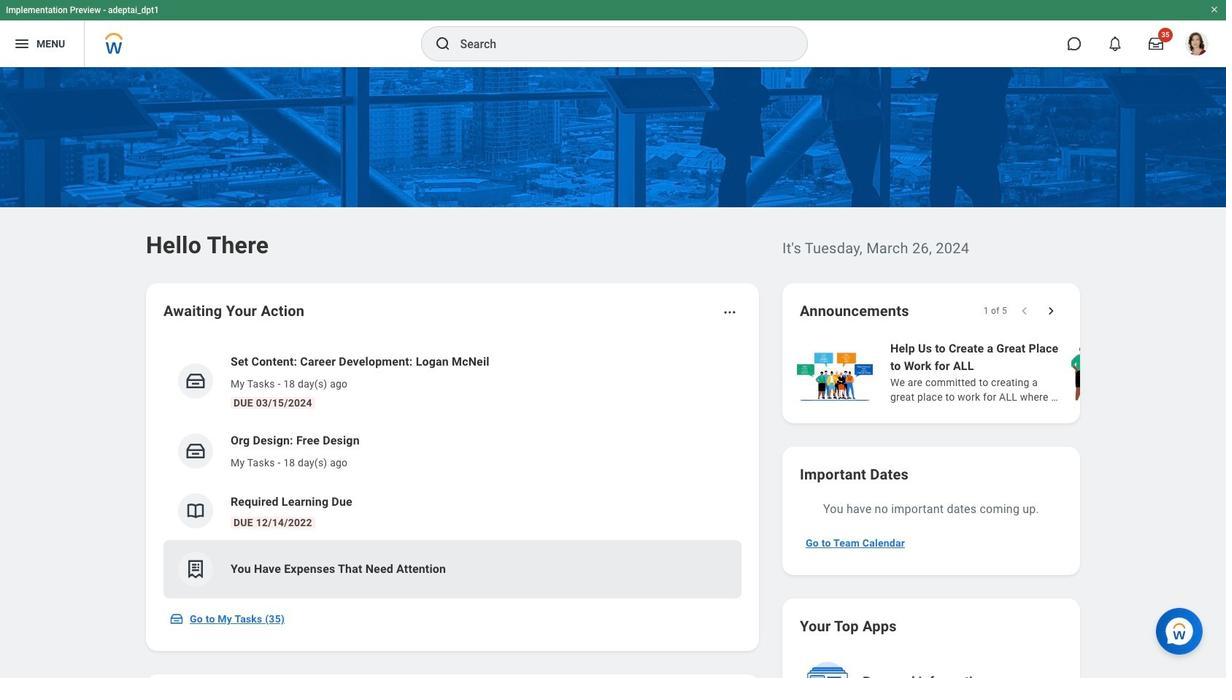 Task type: locate. For each thing, give the bounding box(es) containing it.
close environment banner image
[[1211, 5, 1220, 14]]

list
[[795, 339, 1227, 406], [164, 342, 742, 599]]

0 vertical spatial inbox image
[[185, 370, 207, 392]]

banner
[[0, 0, 1227, 67]]

main content
[[0, 67, 1227, 678]]

0 horizontal spatial list
[[164, 342, 742, 599]]

dashboard expenses image
[[185, 559, 207, 581]]

profile logan mcneil image
[[1186, 32, 1209, 58]]

book open image
[[185, 500, 207, 522]]

inbox image
[[185, 370, 207, 392], [185, 440, 207, 462], [169, 612, 184, 627]]

2 vertical spatial inbox image
[[169, 612, 184, 627]]

Search Workday  search field
[[460, 28, 777, 60]]

status
[[984, 305, 1008, 317]]

chevron left small image
[[1018, 304, 1033, 318]]



Task type: vqa. For each thing, say whether or not it's contained in the screenshot.
"prompted"
no



Task type: describe. For each thing, give the bounding box(es) containing it.
justify image
[[13, 35, 31, 53]]

1 vertical spatial inbox image
[[185, 440, 207, 462]]

1 horizontal spatial list
[[795, 339, 1227, 406]]

notifications large image
[[1109, 37, 1123, 51]]

search image
[[434, 35, 452, 53]]

related actions image
[[723, 305, 738, 320]]

chevron right small image
[[1044, 304, 1059, 318]]

inbox large image
[[1150, 37, 1164, 51]]



